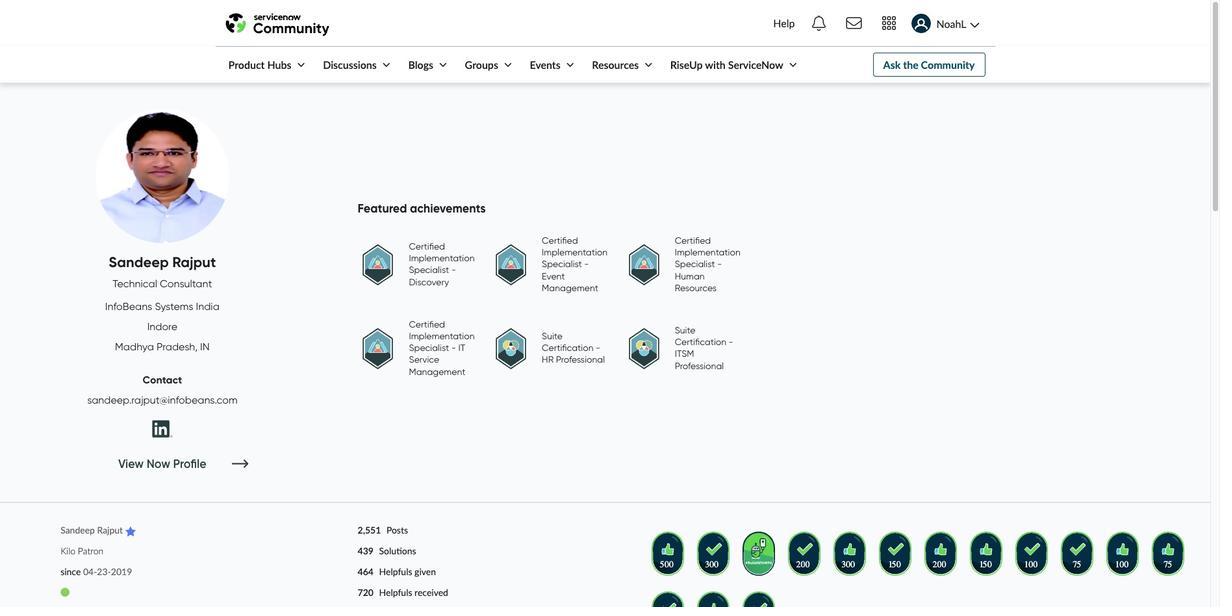Task type: locate. For each thing, give the bounding box(es) containing it.
1 vertical spatial sandeep
[[61, 525, 95, 536]]

suite inside suite certification - itsm professional
[[675, 325, 696, 336]]

management down event
[[542, 283, 599, 294]]

- inside the suite certification - hr professional
[[596, 343, 601, 354]]

2 helpfuls from the top
[[379, 587, 413, 598]]

profile
[[173, 457, 207, 472]]

specialist inside certified implementation specialist - event management
[[542, 259, 582, 270]]

certification inside the suite certification - hr professional
[[542, 343, 594, 354]]

specialist up human on the right of the page
[[675, 259, 715, 270]]

1 horizontal spatial suite
[[675, 325, 696, 336]]

helpfuls
[[379, 566, 413, 578], [379, 587, 413, 598]]

certified implementation specialist - discovery
[[409, 241, 475, 288]]

1 horizontal spatial professional
[[675, 361, 724, 372]]

certified for certified implementation specialist - discovery
[[409, 241, 445, 252]]

specialist for discovery
[[409, 265, 449, 276]]

rajput for sandeep rajput
[[97, 525, 123, 536]]

sandeep inside sandeep rajput technical consultant
[[109, 254, 169, 271]]

0 vertical spatial sandeep
[[109, 254, 169, 271]]

suite
[[675, 325, 696, 336], [542, 331, 563, 342]]

1 vertical spatial helpfuls
[[379, 587, 413, 598]]

professional for itsm
[[675, 361, 724, 372]]

implementation up "discovery"
[[409, 253, 475, 264]]

-
[[585, 259, 589, 270], [718, 259, 722, 270], [452, 265, 456, 276], [729, 337, 734, 348], [452, 343, 456, 354], [596, 343, 601, 354]]

specialist up service at the left
[[409, 343, 449, 354]]

certified implementation specialist - event management
[[542, 235, 608, 294]]

management down service at the left
[[409, 366, 466, 377]]

helpful answers 500 image
[[652, 532, 685, 576]]

since ‎04-23-2019
[[61, 566, 132, 578]]

- for certified implementation specialist - discovery
[[452, 265, 456, 276]]

patron
[[78, 546, 104, 557]]

noahl button
[[907, 6, 986, 41]]

rajput
[[172, 254, 216, 271], [97, 525, 123, 536]]

featured
[[358, 201, 407, 216]]

implementation for human
[[675, 247, 741, 258]]

certified
[[542, 235, 578, 246], [675, 235, 711, 246], [409, 241, 445, 252], [409, 319, 445, 330]]

certified up event
[[542, 235, 578, 246]]

helpfuls down 464 helpfuls given
[[379, 587, 413, 598]]

2,551 posts
[[358, 525, 408, 536]]

1 horizontal spatial certification
[[675, 337, 727, 348]]

sandeep rajput
[[61, 525, 123, 536]]

certification inside suite certification - itsm professional
[[675, 337, 727, 348]]

0 horizontal spatial rajput
[[97, 525, 123, 536]]

helpfuls down solutions
[[379, 566, 413, 578]]

23-
[[97, 566, 111, 578]]

1 helpfuls from the top
[[379, 566, 413, 578]]

sandeep up the technical
[[109, 254, 169, 271]]

certified inside 'certified implementation specialist - discovery'
[[409, 241, 445, 252]]

given
[[415, 566, 436, 578]]

0 horizontal spatial certification
[[542, 343, 594, 354]]

correct answers 100 image
[[1016, 532, 1049, 576]]

professional down itsm
[[675, 361, 724, 372]]

infobeans systems india
[[105, 301, 220, 313]]

sandeep
[[109, 254, 169, 271], [61, 525, 95, 536]]

certified implementation specialist - human resources
[[675, 235, 741, 294]]

noahl image
[[912, 14, 931, 33]]

suite up itsm
[[675, 325, 696, 336]]

pradesh,
[[157, 341, 198, 353]]

suite for suite certification - itsm professional
[[675, 325, 696, 336]]

certification
[[675, 337, 727, 348], [542, 343, 594, 354]]

1 horizontal spatial rajput
[[172, 254, 216, 271]]

suite inside the suite certification - hr professional
[[542, 331, 563, 342]]

certified up "discovery"
[[409, 241, 445, 252]]

featured achievements
[[358, 201, 486, 216]]

help
[[774, 17, 795, 29]]

events
[[530, 59, 561, 71]]

menu bar containing product hubs
[[216, 47, 800, 83]]

helpful answers 300 image
[[834, 532, 867, 576]]

certified inside certified implementation specialist - it service management
[[409, 319, 445, 330]]

‎04-
[[83, 566, 97, 578]]

resources
[[592, 59, 639, 71], [675, 283, 717, 294]]

1 horizontal spatial resources
[[675, 283, 717, 294]]

professional right the hr
[[556, 355, 605, 366]]

sandeep up kilo patron
[[61, 525, 95, 536]]

management
[[542, 283, 599, 294], [409, 366, 466, 377]]

1 horizontal spatial management
[[542, 283, 599, 294]]

kilo patron
[[61, 546, 104, 557]]

1 horizontal spatial sandeep
[[109, 254, 169, 271]]

certification up the hr
[[542, 343, 594, 354]]

professional inside the suite certification - hr professional
[[556, 355, 605, 366]]

specialist
[[542, 259, 582, 270], [675, 259, 715, 270], [409, 265, 449, 276], [409, 343, 449, 354]]

1 vertical spatial resources
[[675, 283, 717, 294]]

0 horizontal spatial professional
[[556, 355, 605, 366]]

specialist inside certified implementation specialist - human resources
[[675, 259, 715, 270]]

since
[[61, 566, 81, 578]]

- for certified implementation specialist - human resources
[[718, 259, 722, 270]]

1 vertical spatial rajput
[[97, 525, 123, 536]]

helpful answers 50 image
[[698, 592, 730, 607]]

specialist for event
[[542, 259, 582, 270]]

suite for suite certification - hr professional
[[542, 331, 563, 342]]

2019
[[111, 566, 132, 578]]

service
[[409, 355, 440, 366]]

0 vertical spatial helpfuls
[[379, 566, 413, 578]]

0 horizontal spatial management
[[409, 366, 466, 377]]

technical
[[113, 277, 157, 290]]

discussions link
[[310, 47, 393, 83]]

1 vertical spatial management
[[409, 366, 466, 377]]

certified inside certified implementation specialist - event management
[[542, 235, 578, 246]]

0 horizontal spatial sandeep
[[61, 525, 95, 536]]

infobeans
[[105, 301, 152, 313]]

certified inside certified implementation specialist - human resources
[[675, 235, 711, 246]]

certified up service at the left
[[409, 319, 445, 330]]

specialist up event
[[542, 259, 582, 270]]

rajput inside sandeep rajput technical consultant
[[172, 254, 216, 271]]

- inside 'certified implementation specialist - discovery'
[[452, 265, 456, 276]]

rajput for sandeep rajput technical consultant
[[172, 254, 216, 271]]

0 vertical spatial management
[[542, 283, 599, 294]]

hubs
[[267, 59, 292, 71]]

0 vertical spatial rajput
[[172, 254, 216, 271]]

464
[[358, 566, 374, 578]]

- inside certified implementation specialist - event management
[[585, 259, 589, 270]]

specialist for it
[[409, 343, 449, 354]]

0 vertical spatial resources
[[592, 59, 639, 71]]

implementation up human on the right of the page
[[675, 247, 741, 258]]

suite up the hr
[[542, 331, 563, 342]]

2,551
[[358, 525, 381, 536]]

professional
[[556, 355, 605, 366], [675, 361, 724, 372]]

720 helpfuls received
[[358, 587, 449, 598]]

view now profile link
[[118, 457, 268, 472]]

consultant
[[160, 277, 212, 290]]

servicenow
[[729, 59, 784, 71]]

received
[[415, 587, 449, 598]]

blogs link
[[396, 47, 450, 83]]

specialist inside certified implementation specialist - it service management
[[409, 343, 449, 354]]

implementation up event
[[542, 247, 608, 258]]

menu bar
[[216, 47, 800, 83]]

rajput up "consultant"
[[172, 254, 216, 271]]

achievements
[[410, 201, 486, 216]]

correct answers 150 image
[[880, 532, 912, 576]]

specialist inside 'certified implementation specialist - discovery'
[[409, 265, 449, 276]]

it
[[459, 343, 466, 354]]

professional inside suite certification - itsm professional
[[675, 361, 724, 372]]

0 horizontal spatial resources
[[592, 59, 639, 71]]

certification up itsm
[[675, 337, 727, 348]]

suite certification - hr professional
[[542, 331, 605, 366]]

- inside certified implementation specialist - it service management
[[452, 343, 456, 354]]

rajput left kilo patron 'image'
[[97, 525, 123, 536]]

implementation up 'it'
[[409, 331, 475, 342]]

certified up human on the right of the page
[[675, 235, 711, 246]]

certified for certified implementation specialist - it service management
[[409, 319, 445, 330]]

madhya
[[115, 341, 154, 353]]

resources inside menu bar
[[592, 59, 639, 71]]

certified implementation specialist - it service management
[[409, 319, 475, 377]]

helpful answers 75 image
[[1153, 532, 1185, 576]]

in
[[200, 341, 210, 353]]

specialist up "discovery"
[[409, 265, 449, 276]]

certification for hr
[[542, 343, 594, 354]]

0 horizontal spatial suite
[[542, 331, 563, 342]]

resources inside certified implementation specialist - human resources
[[675, 283, 717, 294]]

implementation
[[542, 247, 608, 258], [675, 247, 741, 258], [409, 253, 475, 264], [409, 331, 475, 342]]

- inside certified implementation specialist - human resources
[[718, 259, 722, 270]]

helpful answers 100 image
[[1107, 532, 1140, 576]]

india
[[196, 301, 220, 313]]



Task type: describe. For each thing, give the bounding box(es) containing it.
- for certified implementation specialist - event management
[[585, 259, 589, 270]]

439 solutions
[[358, 546, 416, 557]]

now
[[147, 457, 170, 472]]

ask the community
[[884, 59, 975, 71]]

noahl
[[937, 17, 967, 30]]

help link
[[770, 5, 799, 42]]

correct answers 300 image
[[698, 532, 730, 576]]

groups
[[465, 59, 499, 71]]

sandeep for sandeep rajput technical consultant
[[109, 254, 169, 271]]

view
[[118, 457, 144, 472]]

implementation for it
[[409, 331, 475, 342]]

riseup with servicenow link
[[658, 47, 800, 83]]

human
[[675, 271, 705, 282]]

#buildwithrpa participant image
[[743, 532, 776, 576]]

management inside certified implementation specialist - it service management
[[409, 366, 466, 377]]

sandeep for sandeep rajput
[[61, 525, 95, 536]]

kilo patron image
[[125, 526, 136, 537]]

systems
[[155, 301, 193, 313]]

indore
[[147, 321, 177, 333]]

helpfuls for received
[[379, 587, 413, 598]]

correct answers 75 image
[[1062, 532, 1094, 576]]

implementation for discovery
[[409, 253, 475, 264]]

blogs
[[409, 59, 434, 71]]

- inside suite certification - itsm professional
[[729, 337, 734, 348]]

product
[[229, 59, 265, 71]]

ask the community link
[[873, 53, 986, 77]]

- for certified implementation specialist - it service management
[[452, 343, 456, 354]]

ask
[[884, 59, 901, 71]]

product hubs
[[229, 59, 292, 71]]

464 helpfuls given
[[358, 566, 436, 578]]

sandeep.rajput@infobeans.com
[[87, 394, 238, 406]]

management inside certified implementation specialist - event management
[[542, 283, 599, 294]]

with
[[706, 59, 726, 71]]

riseup with servicenow
[[671, 59, 784, 71]]

product hubs link
[[216, 47, 308, 83]]

user is online image
[[61, 587, 69, 598]]

posts
[[387, 525, 408, 536]]

community
[[922, 59, 975, 71]]

suite certification - itsm professional
[[675, 325, 734, 372]]

sandeep rajput technical consultant
[[109, 254, 216, 290]]

certified for certified implementation specialist - human resources
[[675, 235, 711, 246]]

the
[[904, 59, 919, 71]]

contact
[[143, 373, 182, 387]]

correct answers 200 image
[[789, 532, 821, 576]]

events link
[[517, 47, 577, 83]]

discussions
[[323, 59, 377, 71]]

solutions
[[379, 546, 416, 557]]

riseup
[[671, 59, 703, 71]]

event
[[542, 271, 565, 282]]

helpfuls for given
[[379, 566, 413, 578]]

discovery
[[409, 277, 449, 288]]

720
[[358, 587, 374, 598]]

groups link
[[452, 47, 515, 83]]

resources link
[[579, 47, 655, 83]]

helpful answers 150 image
[[971, 532, 1003, 576]]

view now profile
[[118, 457, 207, 472]]

kilo
[[61, 546, 75, 557]]

439
[[358, 546, 374, 557]]

helpful answers 200 image
[[925, 532, 958, 576]]

implementation for event
[[542, 247, 608, 258]]

itsm
[[675, 349, 695, 360]]

madhya pradesh, in
[[115, 341, 210, 353]]

specialist for human
[[675, 259, 715, 270]]

professional for hr
[[556, 355, 605, 366]]

correct answers 50 image
[[652, 592, 685, 607]]

correct answers 25 image
[[743, 592, 776, 607]]

hr
[[542, 355, 554, 366]]

certified for certified implementation specialist - event management
[[542, 235, 578, 246]]

certification for itsm
[[675, 337, 727, 348]]



Task type: vqa. For each thing, say whether or not it's contained in the screenshot.
Schedule
no



